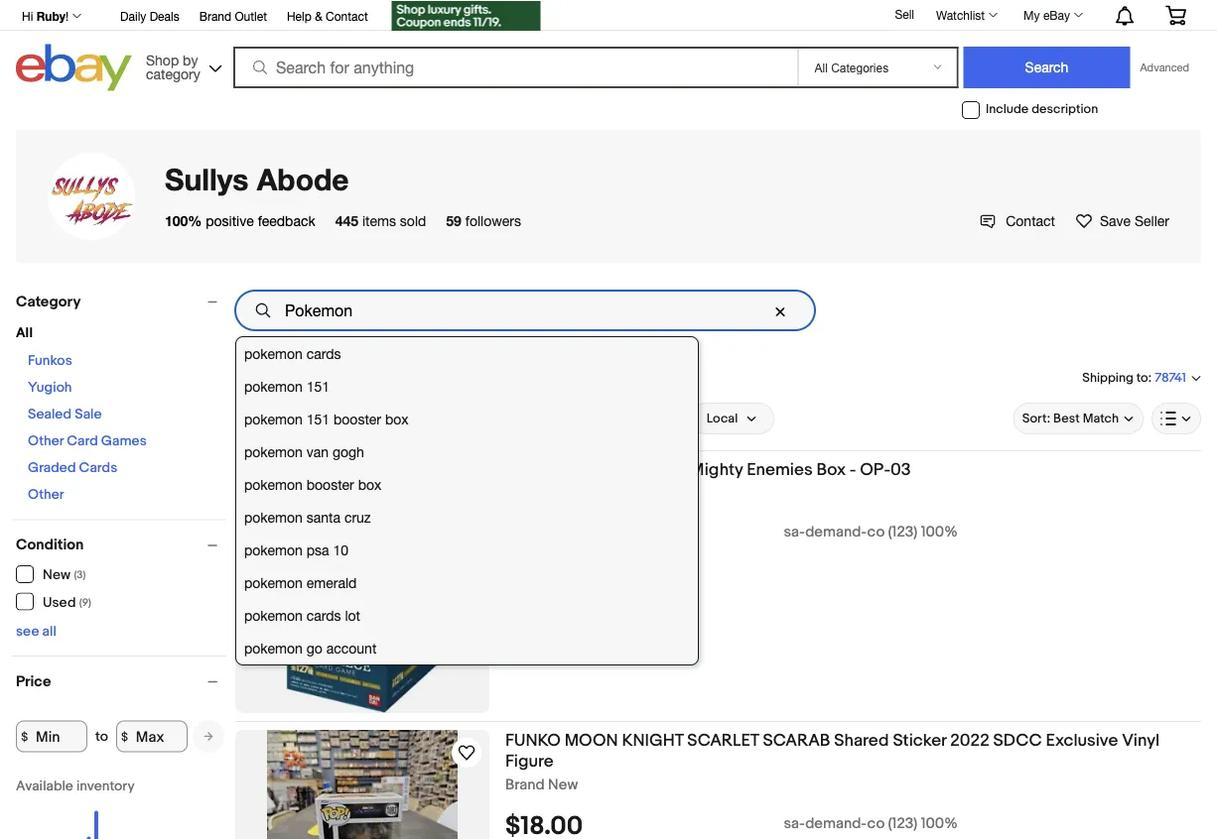 Task type: vqa. For each thing, say whether or not it's contained in the screenshot.
6-
no



Task type: describe. For each thing, give the bounding box(es) containing it.
pokemon booster box option
[[236, 469, 698, 501]]

funkos link
[[28, 353, 72, 370]]

funko
[[505, 731, 561, 752]]

pokemon for pokemon psa 10
[[244, 542, 303, 558]]

pokemon 151 booster box
[[244, 411, 408, 427]]

:
[[1148, 370, 1152, 386]]

pokemon psa 10
[[244, 542, 349, 558]]

piece
[[598, 460, 642, 480]]

category button
[[16, 293, 226, 311]]

1 co from the top
[[867, 524, 885, 542]]

151 for pokemon 151 booster box
[[307, 411, 330, 427]]

graded
[[28, 460, 76, 477]]

(9)
[[79, 597, 91, 610]]

12 results
[[235, 367, 298, 385]]

2 co from the top
[[867, 816, 885, 834]]

used (9)
[[43, 595, 91, 612]]

results
[[252, 367, 298, 385]]

pokemon for pokemon 151 booster box
[[244, 411, 303, 427]]

1 vertical spatial 100%
[[921, 524, 958, 542]]

59
[[446, 212, 461, 229]]

59 followers
[[446, 212, 521, 229]]

pokemon for pokemon emerald
[[244, 575, 303, 591]]

box inside option
[[385, 411, 408, 427]]

include description
[[986, 102, 1098, 117]]

daily deals link
[[120, 6, 179, 28]]

contact inside account navigation
[[326, 9, 368, 23]]

my
[[1024, 8, 1040, 22]]

2 vertical spatial 100%
[[921, 816, 958, 834]]

games
[[101, 433, 147, 450]]

shipping to : 78741
[[1082, 370, 1186, 386]]

hi ruby !
[[22, 9, 69, 23]]

help & contact
[[287, 9, 368, 23]]

sold
[[400, 212, 426, 229]]

advanced link
[[1130, 48, 1199, 87]]

100% positive feedback
[[165, 212, 315, 229]]

$ for "minimum value in $" text field
[[21, 730, 28, 744]]

contact link
[[980, 212, 1055, 229]]

151 for pokemon 151
[[307, 378, 330, 395]]

match
[[1083, 411, 1119, 427]]

it
[[400, 411, 408, 427]]

2 (123) from the top
[[888, 816, 918, 834]]

445 items sold
[[335, 212, 426, 229]]

lot
[[345, 608, 360, 624]]

listing options selector. list view selected. image
[[1161, 411, 1192, 427]]

bandai one piece ccg mighty enemies box - op-03
[[505, 460, 911, 480]]

sullys abode link
[[165, 161, 349, 197]]

brand inside account navigation
[[199, 9, 231, 23]]

cards
[[79, 460, 117, 477]]

shop by category button
[[137, 44, 226, 87]]

pokemon 151 booster box option
[[236, 403, 698, 436]]

brand outlet
[[199, 9, 267, 23]]

78741
[[1155, 371, 1186, 386]]

other link
[[28, 487, 64, 504]]

all for all funkos yugioh sealed sale other card games graded cards other
[[16, 325, 33, 342]]

shop
[[146, 52, 179, 68]]

pokemon emerald
[[244, 575, 357, 591]]

sell
[[895, 7, 914, 21]]

pokemon cards lot
[[244, 608, 360, 624]]

psa
[[307, 542, 329, 558]]

shared
[[834, 731, 889, 752]]

your shopping cart image
[[1165, 5, 1187, 25]]

1 demand- from the top
[[805, 524, 867, 542]]

$ for maximum value in $ text field
[[121, 730, 128, 744]]

pokemon van gogh
[[244, 444, 364, 460]]

daily deals
[[120, 9, 179, 23]]

sdcc
[[993, 731, 1042, 752]]

Search for anything text field
[[236, 49, 794, 86]]

2 demand- from the top
[[805, 816, 867, 834]]

account navigation
[[11, 0, 1201, 33]]

brand inside funko moon knight scarlet scarab shared sticker 2022 sdcc exclusive vinyl figure brand new
[[505, 777, 545, 795]]

enemies
[[747, 460, 813, 480]]

pokemon psa 10 option
[[236, 534, 698, 567]]

pokemon for pokemon 151
[[244, 378, 303, 395]]

best
[[1053, 411, 1080, 427]]

pokemon go account option
[[236, 632, 698, 665]]

inventory
[[76, 779, 135, 796]]

auction
[[299, 411, 344, 427]]

help
[[287, 9, 312, 23]]

cruz
[[344, 509, 371, 526]]

box inside option
[[358, 477, 381, 493]]

figure
[[505, 752, 554, 772]]

save
[[1100, 212, 1131, 229]]

sullys
[[165, 161, 249, 197]]

sealed sale link
[[28, 407, 102, 423]]

gogh
[[333, 444, 364, 460]]

&
[[315, 9, 322, 23]]

items
[[362, 212, 396, 229]]

by
[[183, 52, 198, 68]]

bandai
[[505, 460, 558, 480]]

available
[[16, 779, 73, 796]]

op-
[[860, 460, 891, 480]]

feedback
[[258, 212, 315, 229]]

exclusive
[[1046, 731, 1118, 752]]

description
[[1032, 102, 1098, 117]]

include
[[986, 102, 1029, 117]]

12
[[235, 367, 248, 385]]

funko moon knight scarlet scarab shared sticker 2022 sdcc exclusive vinyl figure link
[[505, 731, 1201, 777]]

one
[[562, 460, 594, 480]]

brand outlet link
[[199, 6, 267, 28]]

03
[[891, 460, 911, 480]]

new inside funko moon knight scarlet scarab shared sticker 2022 sdcc exclusive vinyl figure brand new
[[548, 777, 578, 795]]

pokemon for pokemon booster box
[[244, 477, 303, 493]]

pokemon for pokemon cards lot
[[244, 608, 303, 624]]

buy it now
[[376, 411, 437, 427]]

graph of available inventory between $0 and $1000+ image
[[16, 779, 185, 840]]



Task type: locate. For each thing, give the bounding box(es) containing it.
sort:
[[1022, 411, 1051, 427]]

0 horizontal spatial all
[[16, 325, 33, 342]]

all
[[16, 325, 33, 342], [252, 411, 267, 426]]

none submit inside shop by category banner
[[963, 47, 1130, 88]]

price
[[16, 673, 51, 691]]

go
[[307, 640, 323, 657]]

graded cards link
[[28, 460, 117, 477]]

list box containing pokemon cards
[[235, 337, 699, 666]]

brand down figure
[[505, 777, 545, 795]]

demand-
[[805, 524, 867, 542], [805, 816, 867, 834]]

0 horizontal spatial to
[[95, 729, 108, 746]]

pokemon up all link
[[244, 378, 303, 395]]

box up "cruz"
[[358, 477, 381, 493]]

all inside all funkos yugioh sealed sale other card games graded cards other
[[16, 325, 33, 342]]

0 vertical spatial box
[[385, 411, 408, 427]]

cards
[[307, 345, 341, 362], [307, 608, 341, 624]]

1 pokemon from the top
[[244, 345, 303, 362]]

santa
[[307, 509, 341, 526]]

Search all 12 items field
[[235, 291, 815, 331]]

2022
[[950, 731, 990, 752]]

my ebay link
[[1013, 3, 1092, 27]]

pokemon up 'results'
[[244, 345, 303, 362]]

pokemon van gogh option
[[236, 436, 698, 469]]

$
[[21, 730, 28, 744], [121, 730, 128, 744]]

1 cards from the top
[[307, 345, 341, 362]]

local
[[707, 411, 738, 427]]

1 vertical spatial box
[[358, 477, 381, 493]]

1 vertical spatial co
[[867, 816, 885, 834]]

buy it now link
[[364, 407, 449, 431]]

1 vertical spatial sa-demand-co (123) 100%
[[784, 816, 958, 834]]

get the coupon image
[[392, 1, 541, 31]]

1 vertical spatial other
[[28, 487, 64, 504]]

1 horizontal spatial new
[[548, 777, 578, 795]]

pokemon cards option
[[236, 338, 698, 370]]

seller
[[1135, 212, 1169, 229]]

0 horizontal spatial $
[[21, 730, 28, 744]]

(123) down 03
[[888, 524, 918, 542]]

0 horizontal spatial box
[[358, 477, 381, 493]]

1 vertical spatial to
[[95, 729, 108, 746]]

1 vertical spatial all
[[252, 411, 267, 426]]

all
[[42, 623, 56, 640]]

booster
[[334, 411, 381, 427], [307, 477, 354, 493]]

1 horizontal spatial contact
[[1006, 212, 1055, 229]]

0 vertical spatial booster
[[334, 411, 381, 427]]

daily
[[120, 9, 146, 23]]

1 sa- from the top
[[784, 524, 805, 542]]

7 pokemon from the top
[[244, 542, 303, 558]]

445
[[335, 212, 358, 229]]

0 vertical spatial contact
[[326, 9, 368, 23]]

0 horizontal spatial contact
[[326, 9, 368, 23]]

pokemon down pokemon 151
[[244, 411, 303, 427]]

0 vertical spatial co
[[867, 524, 885, 542]]

0 vertical spatial other
[[28, 433, 64, 450]]

sullys abode image
[[48, 153, 135, 240]]

card
[[67, 433, 98, 450]]

pokemon down all text box
[[244, 444, 303, 460]]

price button
[[16, 673, 226, 691]]

help & contact link
[[287, 6, 368, 28]]

1 horizontal spatial $
[[121, 730, 128, 744]]

knight
[[622, 731, 684, 752]]

1 vertical spatial brand
[[505, 777, 545, 795]]

2 151 from the top
[[307, 411, 330, 427]]

funko moon knight scarlet scarab shared sticker 2022 sdcc exclusive vinyl figure image
[[267, 731, 458, 840]]

10 pokemon from the top
[[244, 640, 303, 657]]

All selected text field
[[252, 410, 267, 428]]

contact right &
[[326, 9, 368, 23]]

cards for pokemon cards
[[307, 345, 341, 362]]

new down figure
[[548, 777, 578, 795]]

2 sa- from the top
[[784, 816, 805, 834]]

3 pokemon from the top
[[244, 411, 303, 427]]

new left (3)
[[43, 567, 71, 584]]

9 pokemon from the top
[[244, 608, 303, 624]]

sa- down funko moon knight scarlet scarab shared sticker 2022 sdcc exclusive vinyl figure brand new
[[784, 816, 805, 834]]

co
[[867, 524, 885, 542], [867, 816, 885, 834]]

1 horizontal spatial to
[[1136, 370, 1148, 386]]

0 vertical spatial brand
[[199, 9, 231, 23]]

sell link
[[886, 7, 923, 21]]

2 other from the top
[[28, 487, 64, 504]]

2 sa-demand-co (123) 100% from the top
[[784, 816, 958, 834]]

demand- down funko moon knight scarlet scarab shared sticker 2022 sdcc exclusive vinyl figure brand new
[[805, 816, 867, 834]]

1 vertical spatial new
[[548, 777, 578, 795]]

funko moon knight scarlet scarab shared sticker 2022 sdcc exclusive vinyl figure brand new
[[505, 731, 1160, 795]]

local button
[[690, 403, 775, 435]]

sa- down enemies
[[784, 524, 805, 542]]

pokemon down pokemon van gogh
[[244, 477, 303, 493]]

booster up gogh
[[334, 411, 381, 427]]

contact left save
[[1006, 212, 1055, 229]]

(3)
[[74, 569, 86, 582]]

sort: best match button
[[1013, 403, 1144, 435]]

6 pokemon from the top
[[244, 509, 303, 526]]

see all
[[16, 623, 56, 640]]

shipping
[[1082, 370, 1134, 386]]

category
[[16, 293, 81, 311]]

positive
[[206, 212, 254, 229]]

pokemon santa cruz
[[244, 509, 371, 526]]

now
[[411, 411, 437, 427]]

vinyl
[[1122, 731, 1160, 752]]

0 vertical spatial cards
[[307, 345, 341, 362]]

to inside shipping to : 78741
[[1136, 370, 1148, 386]]

pokemon cards lot option
[[236, 600, 698, 632]]

booster inside option
[[307, 477, 354, 493]]

bandai one piece ccg mighty enemies box - op-03 image
[[235, 460, 489, 714]]

ebay
[[1043, 8, 1070, 22]]

condition button
[[16, 537, 226, 554]]

1 horizontal spatial all
[[252, 411, 267, 426]]

10
[[333, 542, 349, 558]]

all up funkos link
[[16, 325, 33, 342]]

box
[[816, 460, 846, 480]]

pokemon for pokemon go account
[[244, 640, 303, 657]]

2 $ from the left
[[121, 730, 128, 744]]

pokemon 151 option
[[236, 370, 698, 403]]

1 sa-demand-co (123) 100% from the top
[[784, 524, 958, 542]]

bandai one piece ccg mighty enemies box - op-03 heading
[[505, 460, 911, 480]]

outlet
[[235, 9, 267, 23]]

2 cards from the top
[[307, 608, 341, 624]]

0 vertical spatial demand-
[[805, 524, 867, 542]]

co down funko moon knight scarlet scarab shared sticker 2022 sdcc exclusive vinyl figure link
[[867, 816, 885, 834]]

yugioh
[[28, 380, 72, 397]]

save seller
[[1100, 212, 1169, 229]]

cards for pokemon cards lot
[[307, 608, 341, 624]]

(123)
[[888, 524, 918, 542], [888, 816, 918, 834]]

other
[[28, 433, 64, 450], [28, 487, 64, 504]]

shop by category
[[146, 52, 200, 82]]

pokemon up pokemon emerald
[[244, 542, 303, 558]]

pokemon emerald option
[[236, 567, 698, 600]]

1 $ from the left
[[21, 730, 28, 744]]

sa-demand-co (123) 100%
[[784, 524, 958, 542], [784, 816, 958, 834]]

0 horizontal spatial brand
[[199, 9, 231, 23]]

0 vertical spatial sa-demand-co (123) 100%
[[784, 524, 958, 542]]

account
[[326, 640, 377, 657]]

list box
[[235, 337, 699, 666]]

to left 78741
[[1136, 370, 1148, 386]]

0 vertical spatial 100%
[[165, 212, 202, 229]]

new
[[43, 567, 71, 584], [548, 777, 578, 795]]

booster up the 'santa'
[[307, 477, 354, 493]]

sullys abode
[[165, 161, 349, 197]]

pokemon down pokemon psa 10
[[244, 575, 303, 591]]

1 vertical spatial cards
[[307, 608, 341, 624]]

see all button
[[16, 623, 56, 640]]

1 vertical spatial contact
[[1006, 212, 1055, 229]]

!
[[66, 9, 69, 23]]

available inventory
[[16, 779, 135, 796]]

2 pokemon from the top
[[244, 378, 303, 395]]

1 151 from the top
[[307, 378, 330, 395]]

main content containing bandai one piece ccg mighty enemies box - op-03
[[235, 283, 1201, 840]]

5 pokemon from the top
[[244, 477, 303, 493]]

pokemon cards
[[244, 345, 341, 362]]

all for all
[[252, 411, 267, 426]]

0 vertical spatial to
[[1136, 370, 1148, 386]]

shop by category banner
[[11, 0, 1201, 96]]

advanced
[[1140, 61, 1189, 74]]

box left now
[[385, 411, 408, 427]]

151 up auction on the left of page
[[307, 378, 330, 395]]

4 pokemon from the top
[[244, 444, 303, 460]]

0 vertical spatial all
[[16, 325, 33, 342]]

1 vertical spatial sa-
[[784, 816, 805, 834]]

pokemon for pokemon van gogh
[[244, 444, 303, 460]]

0 vertical spatial sa-
[[784, 524, 805, 542]]

condition
[[16, 537, 84, 554]]

pokemon for pokemon santa cruz
[[244, 509, 303, 526]]

main content
[[235, 283, 1201, 840]]

save seller button
[[1075, 210, 1169, 231]]

other down graded
[[28, 487, 64, 504]]

funkos
[[28, 353, 72, 370]]

buy
[[376, 411, 397, 427]]

pokemon santa cruz option
[[236, 501, 698, 534]]

1 (123) from the top
[[888, 524, 918, 542]]

sa-
[[784, 524, 805, 542], [784, 816, 805, 834]]

brand left outlet
[[199, 9, 231, 23]]

abode
[[257, 161, 349, 197]]

yugioh link
[[28, 380, 72, 397]]

cards left lot
[[307, 608, 341, 624]]

(123) down the sticker at right
[[888, 816, 918, 834]]

cards up pokemon 151
[[307, 345, 341, 362]]

co down op-
[[867, 524, 885, 542]]

sa-demand-co (123) 100% down op-
[[784, 524, 958, 542]]

all link
[[240, 407, 279, 431]]

bandai one piece ccg mighty enemies box - op-03 link
[[505, 460, 1201, 485]]

1 vertical spatial demand-
[[805, 816, 867, 834]]

Maximum Value in $ text field
[[116, 721, 187, 753]]

None submit
[[963, 47, 1130, 88]]

new (3)
[[43, 567, 86, 584]]

1 vertical spatial (123)
[[888, 816, 918, 834]]

all down pokemon 151
[[252, 411, 267, 426]]

funko moon knight scarlet scarab shared sticker 2022 sdcc exclusive vinyl figure heading
[[505, 731, 1160, 772]]

$ up "available"
[[21, 730, 28, 744]]

Minimum Value in $ text field
[[16, 721, 87, 753]]

watchlist
[[936, 8, 985, 22]]

1 vertical spatial booster
[[307, 477, 354, 493]]

to right "minimum value in $" text field
[[95, 729, 108, 746]]

pokemon for pokemon cards
[[244, 345, 303, 362]]

151 up van
[[307, 411, 330, 427]]

pokemon up pokemon psa 10
[[244, 509, 303, 526]]

1 vertical spatial 151
[[307, 411, 330, 427]]

1 horizontal spatial brand
[[505, 777, 545, 795]]

0 vertical spatial (123)
[[888, 524, 918, 542]]

pokemon left go
[[244, 640, 303, 657]]

0 horizontal spatial new
[[43, 567, 71, 584]]

sort: best match
[[1022, 411, 1119, 427]]

8 pokemon from the top
[[244, 575, 303, 591]]

watch funko moon knight scarlet scarab shared sticker 2022 sdcc exclusive vinyl figure image
[[455, 742, 479, 765]]

1 horizontal spatial box
[[385, 411, 408, 427]]

hi
[[22, 9, 33, 23]]

$ up the inventory
[[121, 730, 128, 744]]

other down sealed
[[28, 433, 64, 450]]

pokemon down pokemon emerald
[[244, 608, 303, 624]]

booster inside option
[[334, 411, 381, 427]]

1 other from the top
[[28, 433, 64, 450]]

demand- down bandai one piece ccg mighty enemies box - op-03 link
[[805, 524, 867, 542]]

0 vertical spatial new
[[43, 567, 71, 584]]

van
[[307, 444, 329, 460]]

0 vertical spatial 151
[[307, 378, 330, 395]]

sa-demand-co (123) 100% down funko moon knight scarlet scarab shared sticker 2022 sdcc exclusive vinyl figure brand new
[[784, 816, 958, 834]]



